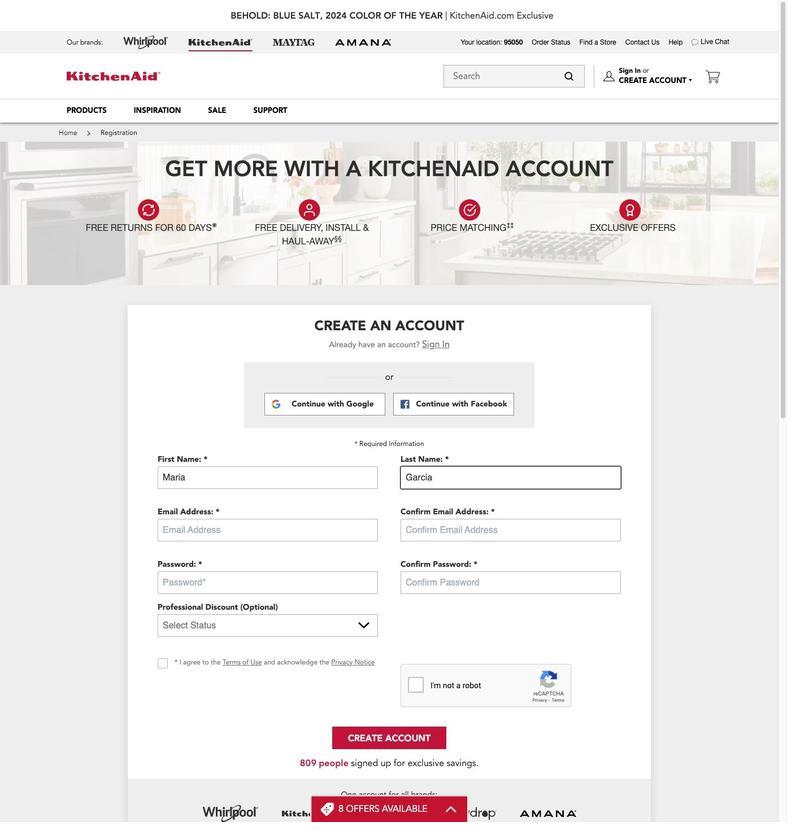 Task type: describe. For each thing, give the bounding box(es) containing it.
inspiration element
[[134, 105, 181, 116]]

sale element
[[208, 105, 226, 116]]

First Name text field
[[158, 467, 378, 489]]

Email Address email field
[[158, 519, 378, 542]]

Confirm Password password field
[[401, 572, 621, 595]]

Search search field
[[444, 65, 585, 88]]

Last Name text field
[[401, 467, 621, 489]]

0 horizontal spatial whirlpool image
[[123, 36, 168, 49]]

products element
[[67, 105, 107, 116]]

0 vertical spatial maytag image
[[273, 39, 315, 46]]

amanalogo nav image
[[520, 800, 576, 823]]



Task type: vqa. For each thing, say whether or not it's contained in the screenshot.
bottom sweetness
no



Task type: locate. For each thing, give the bounding box(es) containing it.
amana image
[[335, 38, 392, 46]]

1 horizontal spatial maytag image
[[361, 800, 418, 823]]

1 vertical spatial maytag image
[[361, 800, 418, 823]]

0 vertical spatial kitchenaid image
[[189, 39, 253, 46]]

menu
[[53, 99, 726, 123]]

Confirm Email Address email field
[[401, 519, 621, 542]]

1 vertical spatial kitchenaid image
[[67, 72, 161, 81]]

Password password field
[[158, 572, 378, 595]]

0 horizontal spatial kitchenaid image
[[67, 72, 161, 81]]

2 vertical spatial kitchenaid image
[[282, 800, 338, 823]]

2 horizontal spatial kitchenaid image
[[282, 800, 338, 823]]

kitchenaid image
[[189, 39, 253, 46], [67, 72, 161, 81], [282, 800, 338, 823]]

1 horizontal spatial kitchenaid image
[[189, 39, 253, 46]]

support element
[[254, 105, 287, 116]]

maytag image
[[273, 39, 315, 46], [361, 800, 418, 823]]

1 horizontal spatial whirlpool image
[[202, 800, 259, 823]]

1 vertical spatial whirlpool image
[[202, 800, 259, 823]]

0 vertical spatial whirlpool image
[[123, 36, 168, 49]]

0 horizontal spatial maytag image
[[273, 39, 315, 46]]

whirlpool image
[[123, 36, 168, 49], [202, 800, 259, 823]]

everydrop image
[[441, 800, 497, 823]]



